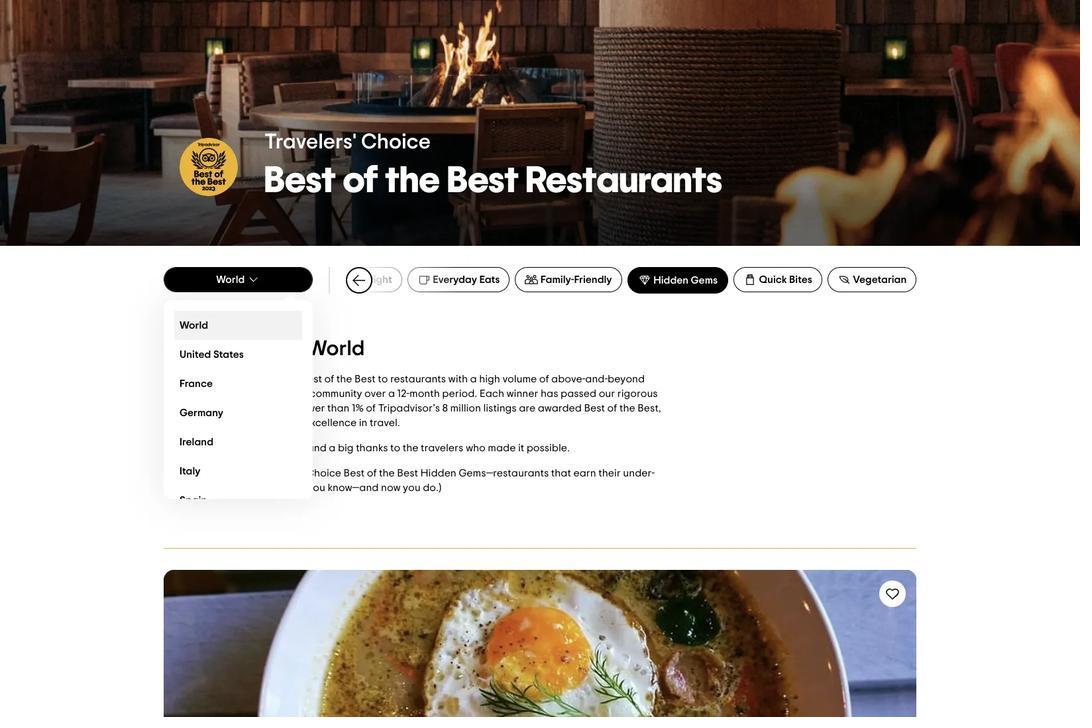 Task type: describe. For each thing, give the bounding box(es) containing it.
over
[[365, 389, 386, 399]]

do.)
[[423, 483, 442, 493]]

congrats
[[164, 443, 209, 454]]

choice inside the we award travelers' choice best of the best to restaurants with a high volume of above-and-beyond reviews and opinions from our community over a 12-month period. each winner has passed our rigorous trust and safety standards. fewer than 1% of tripadvisor's 8 million listings are awarded best of the best, signifying the highest level of excellence in travel.
[[264, 374, 299, 385]]

travelers' inside the we award travelers' choice best of the best to restaurants with a high volume of above-and-beyond reviews and opinions from our community over a 12-month period. each winner has passed our rigorous trust and safety standards. fewer than 1% of tripadvisor's 8 million listings are awarded best of the best, signifying the highest level of excellence in travel.
[[215, 374, 262, 385]]

made
[[488, 443, 516, 454]]

united
[[180, 349, 211, 360]]

who
[[466, 443, 486, 454]]

their
[[599, 468, 621, 479]]

2 our from the left
[[599, 389, 616, 399]]

restaurants
[[526, 162, 723, 199]]

hidden for hidden gems
[[654, 275, 689, 286]]

thanks
[[356, 443, 388, 454]]

states
[[213, 349, 244, 360]]

france
[[180, 378, 213, 389]]

3 you from the left
[[403, 483, 421, 493]]

winner
[[507, 389, 539, 399]]

the-
[[164, 483, 183, 493]]

tripadvisor's
[[378, 403, 440, 414]]

that
[[552, 468, 572, 479]]

date night
[[341, 275, 392, 285]]

winners
[[268, 443, 305, 454]]

of inside below are the 2023 travelers' choice best of the best hidden gems—restaurants that earn their under- the-radar status. (if you know, you know—and now you do.)
[[367, 468, 377, 479]]

of down beyond on the bottom right
[[608, 403, 618, 414]]

level
[[268, 418, 290, 428]]

under-
[[624, 468, 655, 479]]

everyday
[[433, 275, 477, 285]]

hidden gems button
[[628, 267, 729, 294]]

bites
[[790, 275, 813, 285]]

awarded
[[538, 403, 582, 414]]

than
[[328, 403, 350, 414]]

0 horizontal spatial to
[[212, 443, 222, 454]]

vegetarian
[[854, 275, 907, 285]]

of right level on the left of page
[[293, 418, 302, 428]]

are inside the we award travelers' choice best of the best to restaurants with a high volume of above-and-beyond reviews and opinions from our community over a 12-month period. each winner has passed our rigorous trust and safety standards. fewer than 1% of tripadvisor's 8 million listings are awarded best of the best, signifying the highest level of excellence in travel.
[[519, 403, 536, 414]]

1 horizontal spatial a
[[389, 389, 395, 399]]

and-
[[586, 374, 608, 385]]

travel.
[[370, 418, 400, 428]]

it
[[518, 443, 525, 454]]

now
[[381, 483, 401, 493]]

hidden gems - world
[[164, 338, 365, 359]]

1%
[[352, 403, 364, 414]]

beyond
[[608, 374, 645, 385]]

signifying
[[164, 418, 210, 428]]

eats
[[480, 275, 500, 285]]

list box containing world
[[164, 300, 313, 515]]

rigorous
[[618, 389, 658, 399]]

world inside list box
[[180, 320, 208, 331]]

below
[[164, 468, 192, 479]]

excellence
[[305, 418, 357, 428]]

possible.
[[527, 443, 570, 454]]

quick
[[760, 275, 788, 285]]

travelers' choice image
[[180, 138, 238, 196]]

vegetarian button
[[828, 267, 917, 292]]

best,
[[638, 403, 662, 414]]

travelers
[[421, 443, 464, 454]]

volume
[[503, 374, 537, 385]]

2 horizontal spatial world
[[308, 338, 365, 359]]

status.
[[213, 483, 245, 493]]

friendly
[[575, 275, 613, 285]]

of down travelers' choice at top left
[[343, 162, 378, 199]]

family-
[[541, 275, 575, 285]]

(if
[[247, 483, 256, 493]]

ireland
[[180, 437, 214, 447]]

restauracja future & wine image
[[164, 570, 917, 717]]

to inside the we award travelers' choice best of the best to restaurants with a high volume of above-and-beyond reviews and opinions from our community over a 12-month period. each winner has passed our rigorous trust and safety standards. fewer than 1% of tripadvisor's 8 million listings are awarded best of the best, signifying the highest level of excellence in travel.
[[378, 374, 388, 385]]

2 horizontal spatial to
[[391, 443, 401, 454]]

germany
[[180, 407, 224, 418]]

2023
[[232, 468, 255, 479]]

previous image
[[351, 273, 367, 288]]

are inside below are the 2023 travelers' choice best of the best hidden gems—restaurants that earn their under- the-radar status. (if you know, you know—and now you do.)
[[195, 468, 211, 479]]

safety
[[210, 403, 239, 414]]

fewer
[[296, 403, 325, 414]]

family-friendly
[[541, 275, 613, 285]]

million
[[451, 403, 481, 414]]

we
[[164, 374, 179, 385]]

know,
[[279, 483, 306, 493]]

opinions
[[223, 389, 265, 399]]



Task type: locate. For each thing, give the bounding box(es) containing it.
travelers' choice
[[265, 132, 431, 153]]

trust
[[164, 403, 186, 414]]

1 vertical spatial a
[[389, 389, 395, 399]]

of up know—and
[[367, 468, 377, 479]]

2 vertical spatial a
[[329, 443, 336, 454]]

travelers'
[[265, 132, 357, 153]]

1 horizontal spatial to
[[378, 374, 388, 385]]

list box
[[164, 300, 313, 515]]

gems inside button
[[691, 275, 718, 286]]

all
[[224, 443, 236, 454]]

0 horizontal spatial gems
[[239, 338, 292, 359]]

0 vertical spatial and
[[202, 389, 221, 399]]

travelers' up the opinions
[[215, 374, 262, 385]]

1 horizontal spatial you
[[308, 483, 326, 493]]

0 horizontal spatial world
[[180, 320, 208, 331]]

1 vertical spatial travelers'
[[257, 468, 304, 479]]

and up safety
[[202, 389, 221, 399]]

save to a trip image
[[885, 586, 901, 602]]

1 horizontal spatial are
[[519, 403, 536, 414]]

1 horizontal spatial gems
[[691, 275, 718, 286]]

quick bites button
[[734, 267, 823, 292]]

1 you from the left
[[259, 483, 276, 493]]

2 horizontal spatial you
[[403, 483, 421, 493]]

our down and-
[[599, 389, 616, 399]]

to up over
[[378, 374, 388, 385]]

0 vertical spatial are
[[519, 403, 536, 414]]

choice inside below are the 2023 travelers' choice best of the best hidden gems—restaurants that earn their under- the-radar status. (if you know, you know—and now you do.)
[[306, 468, 342, 479]]

are
[[519, 403, 536, 414], [195, 468, 211, 479]]

family-friendly button
[[515, 267, 622, 292]]

0 horizontal spatial hidden
[[164, 338, 234, 359]]

from
[[267, 389, 289, 399]]

community
[[310, 389, 362, 399]]

of right 1%
[[366, 403, 376, 414]]

world inside popup button
[[216, 275, 245, 285]]

of up community
[[325, 374, 334, 385]]

with
[[449, 374, 468, 385]]

travelers'
[[215, 374, 262, 385], [257, 468, 304, 479]]

to
[[378, 374, 388, 385], [212, 443, 222, 454], [391, 443, 401, 454]]

italy
[[180, 466, 201, 476]]

below are the 2023 travelers' choice best of the best hidden gems—restaurants that earn their under- the-radar status. (if you know, you know—and now you do.)
[[164, 468, 655, 493]]

spain
[[180, 495, 207, 506]]

hidden inside below are the 2023 travelers' choice best of the best hidden gems—restaurants that earn their under- the-radar status. (if you know, you know—and now you do.)
[[421, 468, 457, 479]]

2 vertical spatial choice
[[306, 468, 342, 479]]

1 horizontal spatial our
[[599, 389, 616, 399]]

gems
[[691, 275, 718, 286], [239, 338, 292, 359]]

standards.
[[242, 403, 294, 414]]

big
[[338, 443, 354, 454]]

0 vertical spatial choice
[[361, 132, 431, 153]]

2 horizontal spatial hidden
[[654, 275, 689, 286]]

congrats to all of the winners and a big thanks to the travelers who made it possible.
[[164, 443, 570, 454]]

-
[[297, 338, 303, 359]]

1 horizontal spatial hidden
[[421, 468, 457, 479]]

earn
[[574, 468, 597, 479]]

8
[[443, 403, 448, 414]]

best
[[265, 162, 336, 199], [448, 162, 519, 199], [301, 374, 322, 385], [355, 374, 376, 385], [584, 403, 605, 414], [344, 468, 365, 479], [397, 468, 418, 479]]

a left the 12-
[[389, 389, 395, 399]]

12-
[[398, 389, 410, 399]]

everyday eats
[[433, 275, 500, 285]]

are down the winner
[[519, 403, 536, 414]]

period.
[[443, 389, 478, 399]]

hidden
[[654, 275, 689, 286], [164, 338, 234, 359], [421, 468, 457, 479]]

of
[[343, 162, 378, 199], [325, 374, 334, 385], [540, 374, 549, 385], [366, 403, 376, 414], [608, 403, 618, 414], [293, 418, 302, 428], [238, 443, 248, 454], [367, 468, 377, 479]]

travelers' up know,
[[257, 468, 304, 479]]

our
[[291, 389, 308, 399], [599, 389, 616, 399]]

0 horizontal spatial you
[[259, 483, 276, 493]]

1 horizontal spatial world
[[216, 275, 245, 285]]

united states
[[180, 349, 244, 360]]

know—and
[[328, 483, 379, 493]]

date
[[341, 275, 364, 285]]

of right all
[[238, 443, 248, 454]]

the
[[385, 162, 440, 199], [337, 374, 352, 385], [620, 403, 636, 414], [212, 418, 228, 428], [250, 443, 266, 454], [403, 443, 419, 454], [214, 468, 230, 479], [379, 468, 395, 479]]

restaurants
[[390, 374, 446, 385]]

award
[[181, 374, 212, 385]]

date night button
[[315, 267, 402, 292]]

0 vertical spatial gems
[[691, 275, 718, 286]]

gems—restaurants
[[459, 468, 549, 479]]

1 vertical spatial are
[[195, 468, 211, 479]]

we award travelers' choice best of the best to restaurants with a high volume of above-and-beyond reviews and opinions from our community over a 12-month period. each winner has passed our rigorous trust and safety standards. fewer than 1% of tripadvisor's 8 million listings are awarded best of the best, signifying the highest level of excellence in travel.
[[164, 374, 662, 428]]

best of the best restaurants
[[265, 162, 723, 199]]

travelers' inside below are the 2023 travelers' choice best of the best hidden gems—restaurants that earn their under- the-radar status. (if you know, you know—and now you do.)
[[257, 468, 304, 479]]

best of the best restaurants 2023 image
[[0, 0, 1081, 246]]

passed
[[561, 389, 597, 399]]

2 vertical spatial world
[[308, 338, 365, 359]]

hidden for hidden gems - world
[[164, 338, 234, 359]]

you right know,
[[308, 483, 326, 493]]

a
[[470, 374, 477, 385], [389, 389, 395, 399], [329, 443, 336, 454]]

are up radar
[[195, 468, 211, 479]]

hidden inside button
[[654, 275, 689, 286]]

to left all
[[212, 443, 222, 454]]

highest
[[230, 418, 266, 428]]

0 horizontal spatial are
[[195, 468, 211, 479]]

0 vertical spatial travelers'
[[215, 374, 262, 385]]

everyday eats button
[[408, 267, 510, 292]]

1 our from the left
[[291, 389, 308, 399]]

world
[[216, 275, 245, 285], [180, 320, 208, 331], [308, 338, 365, 359]]

above-
[[552, 374, 586, 385]]

0 horizontal spatial a
[[329, 443, 336, 454]]

of up has
[[540, 374, 549, 385]]

high
[[480, 374, 501, 385]]

world button
[[164, 267, 313, 292]]

has
[[541, 389, 559, 399]]

0 horizontal spatial choice
[[264, 374, 299, 385]]

and up signifying at left bottom
[[188, 403, 207, 414]]

to right thanks
[[391, 443, 401, 454]]

2 vertical spatial and
[[307, 443, 327, 454]]

2 vertical spatial hidden
[[421, 468, 457, 479]]

you right (if
[[259, 483, 276, 493]]

night
[[366, 275, 392, 285]]

each
[[480, 389, 505, 399]]

gems for hidden gems
[[691, 275, 718, 286]]

0 vertical spatial a
[[470, 374, 477, 385]]

you left do.)
[[403, 483, 421, 493]]

quick bites
[[760, 275, 813, 285]]

1 horizontal spatial choice
[[306, 468, 342, 479]]

our up fewer
[[291, 389, 308, 399]]

radar
[[183, 483, 210, 493]]

and down excellence
[[307, 443, 327, 454]]

2 horizontal spatial a
[[470, 374, 477, 385]]

reviews
[[164, 389, 199, 399]]

1 vertical spatial gems
[[239, 338, 292, 359]]

1 vertical spatial hidden
[[164, 338, 234, 359]]

2 you from the left
[[308, 483, 326, 493]]

1 vertical spatial choice
[[264, 374, 299, 385]]

0 vertical spatial world
[[216, 275, 245, 285]]

a left big
[[329, 443, 336, 454]]

gems for hidden gems - world
[[239, 338, 292, 359]]

hidden gems
[[654, 275, 718, 286]]

listings
[[484, 403, 517, 414]]

0 vertical spatial hidden
[[654, 275, 689, 286]]

2 horizontal spatial choice
[[361, 132, 431, 153]]

1 vertical spatial and
[[188, 403, 207, 414]]

in
[[359, 418, 368, 428]]

0 horizontal spatial our
[[291, 389, 308, 399]]

month
[[410, 389, 440, 399]]

1 vertical spatial world
[[180, 320, 208, 331]]

a right with
[[470, 374, 477, 385]]



Task type: vqa. For each thing, say whether or not it's contained in the screenshot.
best of the best restaurants 2023 Image
yes



